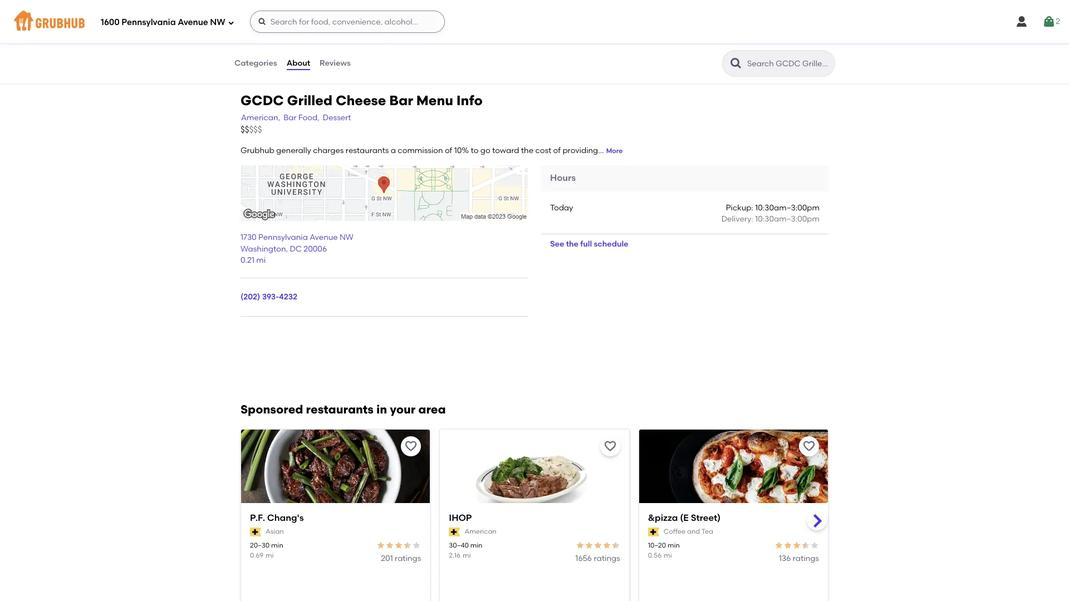 Task type: locate. For each thing, give the bounding box(es) containing it.
1 vertical spatial pennsylvania
[[259, 233, 308, 243]]

min for &pizza (e street)
[[668, 542, 680, 550]]

categories button
[[234, 43, 278, 84]]

pennsylvania
[[122, 17, 176, 27], [259, 233, 308, 243]]

(202) 393-4232
[[241, 293, 298, 302]]

american,
[[241, 113, 280, 122]]

subscription pass image
[[648, 528, 660, 537]]

1 of from the left
[[445, 146, 453, 155]]

save this restaurant button for chang's
[[401, 437, 421, 457]]

0 vertical spatial the
[[521, 146, 534, 155]]

tea
[[702, 528, 714, 536]]

0 vertical spatial bar
[[390, 92, 413, 108]]

0 vertical spatial avenue
[[178, 17, 208, 27]]

1 ratings from the left
[[395, 554, 421, 564]]

bar
[[390, 92, 413, 108], [284, 113, 297, 122]]

0 horizontal spatial nw
[[210, 17, 225, 27]]

mi inside 1730 pennsylvania avenue nw washington , dc 20006 0.21 mi
[[256, 256, 266, 265]]

pickup:
[[726, 203, 754, 213]]

bar left 'menu' in the top left of the page
[[390, 92, 413, 108]]

p.f. chang's  logo image
[[241, 430, 430, 524]]

gcdc grilled cheese bar menu info
[[241, 92, 483, 108]]

2 10:30am–3:00pm from the top
[[756, 215, 820, 224]]

0 horizontal spatial avenue
[[178, 17, 208, 27]]

0 vertical spatial 10:30am–3:00pm
[[756, 203, 820, 213]]

and
[[688, 528, 700, 536]]

asian
[[266, 528, 284, 536]]

generally
[[276, 146, 311, 155]]

3 save this restaurant button from the left
[[800, 437, 820, 457]]

0 horizontal spatial min
[[271, 542, 284, 550]]

1 vertical spatial restaurants
[[306, 403, 374, 417]]

restaurants left in
[[306, 403, 374, 417]]

1 subscription pass image from the left
[[250, 528, 261, 537]]

the
[[521, 146, 534, 155], [566, 240, 579, 249]]

0 vertical spatial nw
[[210, 17, 225, 27]]

more
[[607, 147, 623, 155]]

bar left food,
[[284, 113, 297, 122]]

ratings right 1656
[[594, 554, 620, 564]]

pennsylvania for 1730
[[259, 233, 308, 243]]

save this restaurant image for p.f. chang's
[[405, 440, 418, 454]]

1 horizontal spatial avenue
[[310, 233, 338, 243]]

mi right 2.16
[[463, 552, 471, 560]]

of right cost
[[554, 146, 561, 155]]

american, bar food, dessert
[[241, 113, 351, 122]]

coffee and tea
[[664, 528, 714, 536]]

pennsylvania right 1600
[[122, 17, 176, 27]]

save this restaurant image
[[405, 440, 418, 454], [803, 440, 816, 454]]

0 horizontal spatial the
[[521, 146, 534, 155]]

mi for &pizza (e street)
[[664, 552, 672, 560]]

save this restaurant image
[[604, 440, 617, 454]]

to
[[471, 146, 479, 155]]

hours
[[550, 173, 576, 183]]

min down coffee
[[668, 542, 680, 550]]

sponsored restaurants in your area
[[241, 403, 446, 417]]

20–30 min 0.69 mi
[[250, 542, 284, 560]]

0 horizontal spatial of
[[445, 146, 453, 155]]

2 min from the left
[[471, 542, 483, 550]]

1 horizontal spatial pennsylvania
[[259, 233, 308, 243]]

about button
[[286, 43, 311, 84]]

dc
[[290, 244, 302, 254]]

10:30am–3:00pm
[[756, 203, 820, 213], [756, 215, 820, 224]]

1 save this restaurant button from the left
[[401, 437, 421, 457]]

1 min from the left
[[271, 542, 284, 550]]

ratings right 201
[[395, 554, 421, 564]]

subscription pass image for ihop
[[449, 528, 461, 537]]

min
[[271, 542, 284, 550], [471, 542, 483, 550], [668, 542, 680, 550]]

1 horizontal spatial save this restaurant button
[[600, 437, 620, 457]]

save this restaurant button
[[401, 437, 421, 457], [600, 437, 620, 457], [800, 437, 820, 457]]

mi inside 30–40 min 2.16 mi
[[463, 552, 471, 560]]

10:30am–3:00pm right pickup:
[[756, 203, 820, 213]]

mi
[[256, 256, 266, 265], [266, 552, 274, 560], [463, 552, 471, 560], [664, 552, 672, 560]]

1 horizontal spatial bar
[[390, 92, 413, 108]]

3 ratings from the left
[[793, 554, 820, 564]]

avenue inside 1730 pennsylvania avenue nw washington , dc 20006 0.21 mi
[[310, 233, 338, 243]]

&pizza
[[648, 513, 678, 524]]

1 horizontal spatial save this restaurant image
[[803, 440, 816, 454]]

mi for ihop
[[463, 552, 471, 560]]

min down american
[[471, 542, 483, 550]]

min down asian on the left bottom of the page
[[271, 542, 284, 550]]

2 save this restaurant button from the left
[[600, 437, 620, 457]]

the left cost
[[521, 146, 534, 155]]

min inside 30–40 min 2.16 mi
[[471, 542, 483, 550]]

0 horizontal spatial pennsylvania
[[122, 17, 176, 27]]

2 horizontal spatial save this restaurant button
[[800, 437, 820, 457]]

0 horizontal spatial save this restaurant button
[[401, 437, 421, 457]]

see
[[550, 240, 565, 249]]

0 horizontal spatial save this restaurant image
[[405, 440, 418, 454]]

1 horizontal spatial min
[[471, 542, 483, 550]]

136
[[779, 554, 791, 564]]

mi right '0.56'
[[664, 552, 672, 560]]

0 horizontal spatial subscription pass image
[[250, 528, 261, 537]]

1 vertical spatial avenue
[[310, 233, 338, 243]]

cost
[[536, 146, 552, 155]]

grubhub generally charges restaurants a commission of 10% to go toward the cost of providing ... more
[[241, 146, 623, 155]]

2 horizontal spatial ratings
[[793, 554, 820, 564]]

1 vertical spatial bar
[[284, 113, 297, 122]]

2 save this restaurant image from the left
[[803, 440, 816, 454]]

(e
[[680, 513, 689, 524]]

of left 10%
[[445, 146, 453, 155]]

0 horizontal spatial bar
[[284, 113, 297, 122]]

the left full
[[566, 240, 579, 249]]

mi inside 10–20 min 0.56 mi
[[664, 552, 672, 560]]

ratings right 136
[[793, 554, 820, 564]]

Search for food, convenience, alcohol... search field
[[250, 11, 445, 33]]

&pizza (e street) link
[[648, 513, 820, 525]]

restaurants left a
[[346, 146, 389, 155]]

pennsylvania inside main navigation navigation
[[122, 17, 176, 27]]

today
[[550, 203, 574, 213]]

1 save this restaurant image from the left
[[405, 440, 418, 454]]

min inside 20–30 min 0.69 mi
[[271, 542, 284, 550]]

nw inside main navigation navigation
[[210, 17, 225, 27]]

3 min from the left
[[668, 542, 680, 550]]

min inside 10–20 min 0.56 mi
[[668, 542, 680, 550]]

0 vertical spatial pennsylvania
[[122, 17, 176, 27]]

svg image inside 2 'button'
[[1043, 15, 1056, 28]]

1 horizontal spatial subscription pass image
[[449, 528, 461, 537]]

2
[[1056, 17, 1061, 26]]

save this restaurant image for &pizza (e street)
[[803, 440, 816, 454]]

1656
[[576, 554, 592, 564]]

2 horizontal spatial min
[[668, 542, 680, 550]]

1 vertical spatial nw
[[340, 233, 354, 243]]

restaurants
[[346, 146, 389, 155], [306, 403, 374, 417]]

of
[[445, 146, 453, 155], [554, 146, 561, 155]]

subscription pass image up the 30–40
[[449, 528, 461, 537]]

mi down washington
[[256, 256, 266, 265]]

mi right '0.69'
[[266, 552, 274, 560]]

subscription pass image down p.f.
[[250, 528, 261, 537]]

ihop link
[[449, 513, 620, 525]]

10:30am–3:00pm right delivery:
[[756, 215, 820, 224]]

1 horizontal spatial the
[[566, 240, 579, 249]]

1 vertical spatial the
[[566, 240, 579, 249]]

svg image
[[1016, 15, 1029, 28], [1043, 15, 1056, 28], [258, 17, 267, 26], [228, 19, 234, 26]]

grilled
[[287, 92, 333, 108]]

star icon image
[[377, 542, 386, 551], [386, 542, 395, 551], [395, 542, 404, 551], [404, 542, 412, 551], [404, 542, 412, 551], [412, 542, 421, 551], [576, 542, 585, 551], [585, 542, 594, 551], [594, 542, 603, 551], [603, 542, 612, 551], [612, 542, 620, 551], [612, 542, 620, 551], [775, 542, 784, 551], [784, 542, 793, 551], [793, 542, 802, 551], [802, 542, 811, 551], [802, 542, 811, 551], [811, 542, 820, 551]]

1 horizontal spatial of
[[554, 146, 561, 155]]

pennsylvania for 1600
[[122, 17, 176, 27]]

street)
[[691, 513, 721, 524]]

$$
[[241, 125, 249, 135]]

1 horizontal spatial nw
[[340, 233, 354, 243]]

Search GCDC Grilled Cheese Bar search field
[[747, 59, 832, 69]]

30–40 min 2.16 mi
[[449, 542, 483, 560]]

washington
[[241, 244, 286, 254]]

mi inside 20–30 min 0.69 mi
[[266, 552, 274, 560]]

1 vertical spatial 10:30am–3:00pm
[[756, 215, 820, 224]]

ratings
[[395, 554, 421, 564], [594, 554, 620, 564], [793, 554, 820, 564]]

$$$$$
[[241, 125, 262, 135]]

a
[[391, 146, 396, 155]]

pennsylvania inside 1730 pennsylvania avenue nw washington , dc 20006 0.21 mi
[[259, 233, 308, 243]]

the inside button
[[566, 240, 579, 249]]

1 horizontal spatial ratings
[[594, 554, 620, 564]]

pennsylvania up ,
[[259, 233, 308, 243]]

avenue inside main navigation navigation
[[178, 17, 208, 27]]

subscription pass image
[[250, 528, 261, 537], [449, 528, 461, 537]]

0 horizontal spatial ratings
[[395, 554, 421, 564]]

20006
[[304, 244, 327, 254]]

nw inside 1730 pennsylvania avenue nw washington , dc 20006 0.21 mi
[[340, 233, 354, 243]]

10–20
[[648, 542, 666, 550]]

p.f.
[[250, 513, 265, 524]]

2 subscription pass image from the left
[[449, 528, 461, 537]]

cheese
[[336, 92, 386, 108]]



Task type: describe. For each thing, give the bounding box(es) containing it.
nw for 1600 pennsylvania avenue nw
[[210, 17, 225, 27]]

2.16
[[449, 552, 461, 560]]

0.21
[[241, 256, 255, 265]]

10–20 min 0.56 mi
[[648, 542, 680, 560]]

ihop
[[449, 513, 472, 524]]

4232
[[279, 293, 298, 302]]

food,
[[299, 113, 320, 122]]

dessert button
[[323, 112, 352, 124]]

2 ratings from the left
[[594, 554, 620, 564]]

mi for p.f. chang's
[[266, 552, 274, 560]]

subscription pass image for p.f. chang's
[[250, 528, 261, 537]]

1656 ratings
[[576, 554, 620, 564]]

reviews button
[[319, 43, 351, 84]]

delivery:
[[722, 215, 754, 224]]

&pizza (e street)
[[648, 513, 721, 524]]

min for p.f. chang's
[[271, 542, 284, 550]]

reviews
[[320, 58, 351, 68]]

201 ratings
[[381, 554, 421, 564]]

30–40
[[449, 542, 469, 550]]

201
[[381, 554, 393, 564]]

go
[[481, 146, 491, 155]]

20–30
[[250, 542, 270, 550]]

0.56
[[648, 552, 662, 560]]

about
[[287, 58, 310, 68]]

in
[[377, 403, 387, 417]]

american
[[465, 528, 497, 536]]

avenue for 1600 pennsylvania avenue nw
[[178, 17, 208, 27]]

full
[[581, 240, 592, 249]]

area
[[419, 403, 446, 417]]

nw for 1730 pennsylvania avenue nw washington , dc 20006 0.21 mi
[[340, 233, 354, 243]]

main navigation navigation
[[0, 0, 1070, 43]]

providing
[[563, 146, 599, 155]]

393-
[[262, 293, 279, 302]]

1600
[[101, 17, 120, 27]]

10%
[[454, 146, 469, 155]]

more button
[[607, 146, 623, 156]]

0 vertical spatial restaurants
[[346, 146, 389, 155]]

see the full schedule button
[[542, 235, 638, 255]]

coffee
[[664, 528, 686, 536]]

dessert
[[323, 113, 351, 122]]

sponsored
[[241, 403, 303, 417]]

...
[[599, 146, 604, 155]]

ihop logo image
[[440, 430, 629, 524]]

search icon image
[[730, 57, 743, 70]]

see the full schedule
[[550, 240, 629, 249]]

(202) 393-4232 button
[[241, 292, 298, 303]]

,
[[286, 244, 288, 254]]

bar food, button
[[283, 112, 320, 124]]

2 of from the left
[[554, 146, 561, 155]]

1600 pennsylvania avenue nw
[[101, 17, 225, 27]]

pickup: 10:30am–3:00pm delivery: 10:30am–3:00pm
[[722, 203, 820, 224]]

2 button
[[1043, 12, 1061, 32]]

schedule
[[594, 240, 629, 249]]

american, button
[[241, 112, 281, 124]]

grubhub
[[241, 146, 275, 155]]

info
[[457, 92, 483, 108]]

1730 pennsylvania avenue nw washington , dc 20006 0.21 mi
[[241, 233, 354, 265]]

menu
[[417, 92, 454, 108]]

your
[[390, 403, 416, 417]]

min for ihop
[[471, 542, 483, 550]]

charges
[[313, 146, 344, 155]]

&pizza (e street) logo image
[[639, 430, 828, 524]]

avenue for 1730 pennsylvania avenue nw washington , dc 20006 0.21 mi
[[310, 233, 338, 243]]

p.f. chang's link
[[250, 513, 421, 525]]

ratings for chang's
[[395, 554, 421, 564]]

(202)
[[241, 293, 260, 302]]

gcdc
[[241, 92, 284, 108]]

136 ratings
[[779, 554, 820, 564]]

p.f. chang's
[[250, 513, 304, 524]]

ratings for (e
[[793, 554, 820, 564]]

1730
[[241, 233, 257, 243]]

1 10:30am–3:00pm from the top
[[756, 203, 820, 213]]

chang's
[[267, 513, 304, 524]]

categories
[[235, 58, 277, 68]]

toward
[[493, 146, 520, 155]]

commission
[[398, 146, 443, 155]]

save this restaurant button for (e
[[800, 437, 820, 457]]

0.69
[[250, 552, 264, 560]]



Task type: vqa. For each thing, say whether or not it's contained in the screenshot.
Fluffy
no



